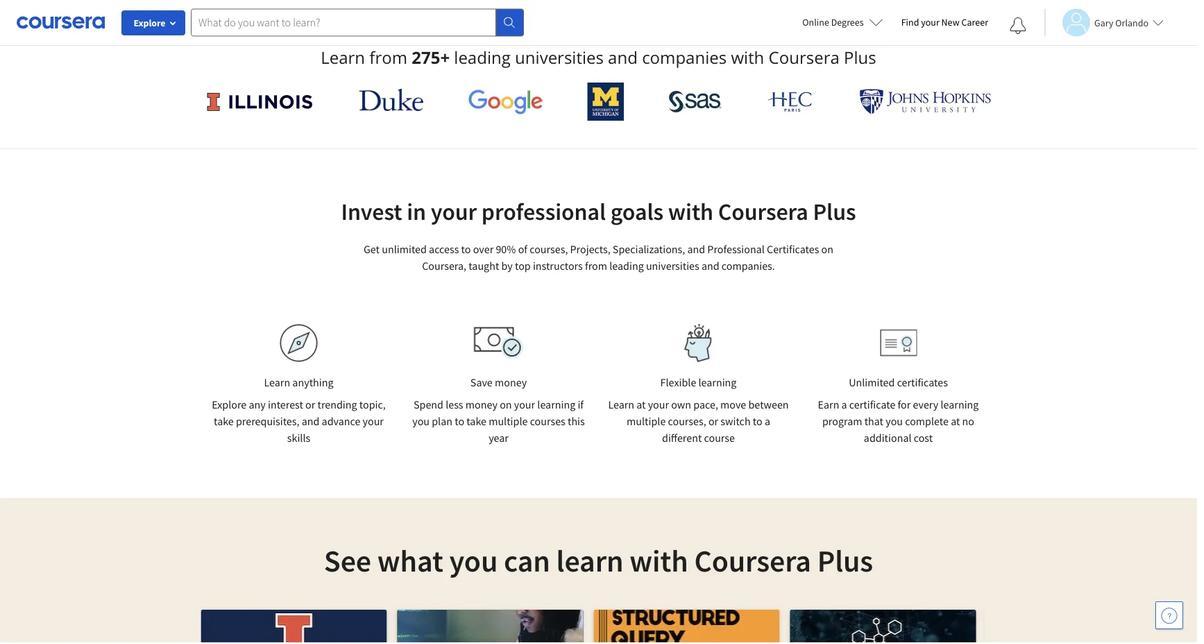 Task type: locate. For each thing, give the bounding box(es) containing it.
1 vertical spatial courses,
[[668, 414, 707, 428]]

online degrees button
[[792, 7, 895, 37]]

universities down specializations,
[[646, 259, 700, 273]]

flexible learning
[[661, 376, 737, 390]]

or
[[306, 398, 315, 412], [709, 414, 719, 428]]

flexible learning image
[[675, 324, 723, 362]]

90%
[[496, 242, 516, 256]]

and up university of michigan image
[[608, 46, 638, 69]]

a
[[842, 398, 848, 412], [765, 414, 771, 428]]

0 horizontal spatial leading
[[454, 46, 511, 69]]

unlimited certificates
[[849, 376, 948, 390]]

your right in on the top left of the page
[[431, 197, 477, 227]]

complete
[[906, 414, 949, 428]]

university of michigan image
[[588, 83, 624, 121]]

1 horizontal spatial learning
[[699, 376, 737, 390]]

or up course
[[709, 414, 719, 428]]

0 vertical spatial with
[[731, 46, 765, 69]]

0 vertical spatial learn
[[321, 46, 365, 69]]

explore inside explore any interest or trending topic, take prerequisites, and advance your skills
[[212, 398, 247, 412]]

0 vertical spatial on
[[822, 242, 834, 256]]

hec paris image
[[767, 87, 815, 116]]

on inside get unlimited access to over 90% of courses, projects, specializations, and professional certificates on coursera, taught by top instructors from leading universities and companies.
[[822, 242, 834, 256]]

money right save
[[495, 376, 527, 390]]

1 vertical spatial coursera
[[718, 197, 809, 227]]

topic,
[[360, 398, 386, 412]]

and left professional
[[688, 242, 706, 256]]

0 vertical spatial courses,
[[530, 242, 568, 256]]

courses, up the different
[[668, 414, 707, 428]]

take inside the spend less money on your learning if you plan to take multiple courses this year
[[467, 414, 487, 428]]

coursera for invest in your professional goals with coursera plus
[[718, 197, 809, 227]]

courses, inside get unlimited access to over 90% of courses, projects, specializations, and professional certificates on coursera, taught by top instructors from leading universities and companies.
[[530, 242, 568, 256]]

learn
[[321, 46, 365, 69], [264, 376, 290, 390], [608, 398, 635, 412]]

1 vertical spatial a
[[765, 414, 771, 428]]

learn up interest
[[264, 376, 290, 390]]

explore
[[134, 17, 166, 29], [212, 398, 247, 412]]

between
[[749, 398, 789, 412]]

learn
[[557, 542, 624, 580]]

0 horizontal spatial take
[[214, 414, 234, 428]]

0 vertical spatial a
[[842, 398, 848, 412]]

take
[[214, 414, 234, 428], [467, 414, 487, 428]]

2 multiple from the left
[[627, 414, 666, 428]]

plus
[[844, 46, 877, 69], [813, 197, 856, 227], [818, 542, 874, 580]]

0 horizontal spatial you
[[413, 414, 430, 428]]

see
[[324, 542, 371, 580]]

your
[[921, 16, 940, 28], [431, 197, 477, 227], [514, 398, 535, 412], [648, 398, 669, 412], [363, 414, 384, 428]]

pace,
[[694, 398, 719, 412]]

from inside get unlimited access to over 90% of courses, projects, specializations, and professional certificates on coursera, taught by top instructors from leading universities and companies.
[[585, 259, 608, 273]]

learn inside learn at your own pace, move between multiple courses, or switch to a different course
[[608, 398, 635, 412]]

certificates
[[897, 376, 948, 390]]

online degrees
[[803, 16, 864, 28]]

on
[[822, 242, 834, 256], [500, 398, 512, 412]]

0 horizontal spatial courses,
[[530, 242, 568, 256]]

different
[[662, 431, 702, 445]]

0 horizontal spatial universities
[[515, 46, 604, 69]]

0 horizontal spatial explore
[[134, 17, 166, 29]]

0 horizontal spatial at
[[637, 398, 646, 412]]

every
[[913, 398, 939, 412]]

for
[[898, 398, 911, 412]]

0 horizontal spatial learn
[[264, 376, 290, 390]]

gary
[[1095, 16, 1114, 29]]

0 horizontal spatial multiple
[[489, 414, 528, 428]]

in
[[407, 197, 426, 227]]

0 horizontal spatial on
[[500, 398, 512, 412]]

help center image
[[1162, 608, 1178, 624]]

with for goals
[[668, 197, 714, 227]]

at left no
[[951, 414, 961, 428]]

money
[[495, 376, 527, 390], [466, 398, 498, 412]]

multiple
[[489, 414, 528, 428], [627, 414, 666, 428]]

multiple inside learn at your own pace, move between multiple courses, or switch to a different course
[[627, 414, 666, 428]]

explore inside dropdown button
[[134, 17, 166, 29]]

and
[[608, 46, 638, 69], [688, 242, 706, 256], [702, 259, 720, 273], [302, 414, 320, 428]]

the structured query language (sql). university of colorado boulder. course element
[[594, 610, 780, 644]]

you down spend on the bottom left of page
[[413, 414, 430, 428]]

python for everybody. university of michigan. specialization (5 courses) element
[[397, 610, 584, 644]]

companies.
[[722, 259, 775, 273]]

2 vertical spatial with
[[630, 542, 689, 580]]

certificates
[[767, 242, 820, 256]]

get
[[364, 242, 380, 256]]

johns hopkins university image
[[860, 89, 992, 115]]

by
[[502, 259, 513, 273]]

1 vertical spatial from
[[585, 259, 608, 273]]

save money
[[471, 376, 527, 390]]

switch
[[721, 414, 751, 428]]

on down save money on the left of the page
[[500, 398, 512, 412]]

on right 'certificates'
[[822, 242, 834, 256]]

2 vertical spatial learn
[[608, 398, 635, 412]]

explore any interest or trending topic, take prerequisites, and advance your skills
[[212, 398, 386, 445]]

degrees
[[832, 16, 864, 28]]

money down save
[[466, 398, 498, 412]]

1 horizontal spatial from
[[585, 259, 608, 273]]

learn for learn from 275+ leading universities and companies with coursera plus
[[321, 46, 365, 69]]

get unlimited access to over 90% of courses, projects, specializations, and professional certificates on coursera, taught by top instructors from leading universities and companies.
[[364, 242, 834, 273]]

to inside get unlimited access to over 90% of courses, projects, specializations, and professional certificates on coursera, taught by top instructors from leading universities and companies.
[[461, 242, 471, 256]]

instructors
[[533, 259, 583, 273]]

1 horizontal spatial multiple
[[627, 414, 666, 428]]

learning up no
[[941, 398, 979, 412]]

0 vertical spatial from
[[370, 46, 408, 69]]

advance
[[322, 414, 361, 428]]

0 vertical spatial explore
[[134, 17, 166, 29]]

take left 'prerequisites,'
[[214, 414, 234, 428]]

learning inside the spend less money on your learning if you plan to take multiple courses this year
[[538, 398, 576, 412]]

from down 'projects,'
[[585, 259, 608, 273]]

over
[[473, 242, 494, 256]]

1 multiple from the left
[[489, 414, 528, 428]]

universities
[[515, 46, 604, 69], [646, 259, 700, 273]]

1 horizontal spatial you
[[449, 542, 498, 580]]

from left 275+
[[370, 46, 408, 69]]

trending
[[318, 398, 357, 412]]

None search field
[[191, 9, 524, 36]]

companies
[[642, 46, 727, 69]]

0 horizontal spatial learning
[[538, 398, 576, 412]]

professional
[[482, 197, 606, 227]]

leading up google image
[[454, 46, 511, 69]]

1 horizontal spatial explore
[[212, 398, 247, 412]]

courses, up instructors
[[530, 242, 568, 256]]

courses
[[530, 414, 566, 428]]

take right plan
[[467, 414, 487, 428]]

a inside learn at your own pace, move between multiple courses, or switch to a different course
[[765, 414, 771, 428]]

multiple up year
[[489, 414, 528, 428]]

1 horizontal spatial take
[[467, 414, 487, 428]]

2 horizontal spatial you
[[886, 414, 903, 428]]

2 horizontal spatial learning
[[941, 398, 979, 412]]

with right companies
[[731, 46, 765, 69]]

invest
[[341, 197, 402, 227]]

1 vertical spatial explore
[[212, 398, 247, 412]]

to right plan
[[455, 414, 465, 428]]

1 vertical spatial leading
[[610, 259, 644, 273]]

on inside the spend less money on your learning if you plan to take multiple courses this year
[[500, 398, 512, 412]]

multiple inside the spend less money on your learning if you plan to take multiple courses this year
[[489, 414, 528, 428]]

you left can
[[449, 542, 498, 580]]

0 horizontal spatial or
[[306, 398, 315, 412]]

and inside explore any interest or trending topic, take prerequisites, and advance your skills
[[302, 414, 320, 428]]

online
[[803, 16, 830, 28]]

1 vertical spatial plus
[[813, 197, 856, 227]]

2 horizontal spatial learn
[[608, 398, 635, 412]]

1 vertical spatial with
[[668, 197, 714, 227]]

1 vertical spatial money
[[466, 398, 498, 412]]

1 vertical spatial learn
[[264, 376, 290, 390]]

to left over
[[461, 242, 471, 256]]

1 horizontal spatial a
[[842, 398, 848, 412]]

multiple up the different
[[627, 414, 666, 428]]

courses,
[[530, 242, 568, 256], [668, 414, 707, 428]]

with right learn
[[630, 542, 689, 580]]

1 vertical spatial universities
[[646, 259, 700, 273]]

interest
[[268, 398, 303, 412]]

1 vertical spatial on
[[500, 398, 512, 412]]

at inside earn a certificate for every learning program that you complete at no additional cost
[[951, 414, 961, 428]]

learn right if
[[608, 398, 635, 412]]

what
[[378, 542, 443, 580]]

projects,
[[570, 242, 611, 256]]

you
[[413, 414, 430, 428], [886, 414, 903, 428], [449, 542, 498, 580]]

your left 'own'
[[648, 398, 669, 412]]

0 vertical spatial universities
[[515, 46, 604, 69]]

a down between
[[765, 414, 771, 428]]

duke university image
[[359, 89, 424, 111]]

universities up university of michigan image
[[515, 46, 604, 69]]

2 vertical spatial plus
[[818, 542, 874, 580]]

coursera
[[769, 46, 840, 69], [718, 197, 809, 227], [695, 542, 812, 580]]

specializations,
[[613, 242, 685, 256]]

0 horizontal spatial a
[[765, 414, 771, 428]]

or down 'anything'
[[306, 398, 315, 412]]

show notifications image
[[1010, 17, 1027, 34]]

1 horizontal spatial on
[[822, 242, 834, 256]]

money inside the spend less money on your learning if you plan to take multiple courses this year
[[466, 398, 498, 412]]

save money image
[[474, 327, 524, 360]]

1 horizontal spatial or
[[709, 414, 719, 428]]

learning inside earn a certificate for every learning program that you complete at no additional cost
[[941, 398, 979, 412]]

0 vertical spatial at
[[637, 398, 646, 412]]

1 horizontal spatial leading
[[610, 259, 644, 273]]

learning up pace,
[[699, 376, 737, 390]]

leading down specializations,
[[610, 259, 644, 273]]

0 vertical spatial or
[[306, 398, 315, 412]]

at left 'own'
[[637, 398, 646, 412]]

1 horizontal spatial universities
[[646, 259, 700, 273]]

to
[[461, 242, 471, 256], [455, 414, 465, 428], [753, 414, 763, 428]]

1 take from the left
[[214, 414, 234, 428]]

learn anything image
[[280, 324, 318, 362]]

you up the additional
[[886, 414, 903, 428]]

from
[[370, 46, 408, 69], [585, 259, 608, 273]]

at
[[637, 398, 646, 412], [951, 414, 961, 428]]

you inside the spend less money on your learning if you plan to take multiple courses this year
[[413, 414, 430, 428]]

2 vertical spatial coursera
[[695, 542, 812, 580]]

your inside explore any interest or trending topic, take prerequisites, and advance your skills
[[363, 414, 384, 428]]

with right 'goals'
[[668, 197, 714, 227]]

learn for learn at your own pace, move between multiple courses, or switch to a different course
[[608, 398, 635, 412]]

your down the topic,
[[363, 414, 384, 428]]

with
[[731, 46, 765, 69], [668, 197, 714, 227], [630, 542, 689, 580]]

leading
[[454, 46, 511, 69], [610, 259, 644, 273]]

coursera image
[[17, 11, 105, 34]]

this
[[568, 414, 585, 428]]

1 horizontal spatial at
[[951, 414, 961, 428]]

and up skills
[[302, 414, 320, 428]]

your inside learn at your own pace, move between multiple courses, or switch to a different course
[[648, 398, 669, 412]]

to down between
[[753, 414, 763, 428]]

learning for spend less money on your learning if you plan to take multiple courses this year
[[538, 398, 576, 412]]

0 vertical spatial money
[[495, 376, 527, 390]]

2 take from the left
[[467, 414, 487, 428]]

1 vertical spatial or
[[709, 414, 719, 428]]

your up courses
[[514, 398, 535, 412]]

1 vertical spatial at
[[951, 414, 961, 428]]

learn down what do you want to learn? "text field"
[[321, 46, 365, 69]]

learning up courses
[[538, 398, 576, 412]]

gary orlando button
[[1045, 9, 1164, 36]]

google image
[[468, 89, 543, 115]]

a right earn
[[842, 398, 848, 412]]

1 horizontal spatial courses,
[[668, 414, 707, 428]]

1 horizontal spatial learn
[[321, 46, 365, 69]]



Task type: describe. For each thing, give the bounding box(es) containing it.
learning for earn a certificate for every learning program that you complete at no additional cost
[[941, 398, 979, 412]]

explore for explore any interest or trending topic, take prerequisites, and advance your skills
[[212, 398, 247, 412]]

year
[[489, 431, 509, 445]]

learn for learn anything
[[264, 376, 290, 390]]

own
[[672, 398, 692, 412]]

see what you can learn with coursera plus
[[324, 542, 874, 580]]

earn a certificate for every learning program that you complete at no additional cost
[[818, 398, 979, 445]]

flexible
[[661, 376, 697, 390]]

find your new career link
[[895, 14, 996, 31]]

new
[[942, 16, 960, 28]]

with for learn
[[630, 542, 689, 580]]

unlimited certificates image
[[880, 329, 917, 357]]

orlando
[[1116, 16, 1149, 29]]

courses, inside learn at your own pace, move between multiple courses, or switch to a different course
[[668, 414, 707, 428]]

or inside learn at your own pace, move between multiple courses, or switch to a different course
[[709, 414, 719, 428]]

leading teams: developing as a leader. university of illinois at urbana-champaign. course element
[[201, 610, 387, 644]]

introduction to programming with python and java. university of pennsylvania. specialization (4 courses) element
[[790, 610, 977, 644]]

find
[[902, 16, 920, 28]]

coursera,
[[422, 259, 467, 273]]

to inside learn at your own pace, move between multiple courses, or switch to a different course
[[753, 414, 763, 428]]

a inside earn a certificate for every learning program that you complete at no additional cost
[[842, 398, 848, 412]]

and down professional
[[702, 259, 720, 273]]

you inside earn a certificate for every learning program that you complete at no additional cost
[[886, 414, 903, 428]]

goals
[[611, 197, 664, 227]]

or inside explore any interest or trending topic, take prerequisites, and advance your skills
[[306, 398, 315, 412]]

your right find
[[921, 16, 940, 28]]

learn from 275+ leading universities and companies with coursera plus
[[321, 46, 877, 69]]

program
[[823, 414, 863, 428]]

less
[[446, 398, 464, 412]]

sas image
[[669, 91, 722, 113]]

275+
[[412, 46, 450, 69]]

your inside the spend less money on your learning if you plan to take multiple courses this year
[[514, 398, 535, 412]]

0 vertical spatial leading
[[454, 46, 511, 69]]

skills
[[287, 431, 311, 445]]

no
[[963, 414, 975, 428]]

that
[[865, 414, 884, 428]]

earn
[[818, 398, 840, 412]]

professional
[[708, 242, 765, 256]]

plan
[[432, 414, 453, 428]]

learn at your own pace, move between multiple courses, or switch to a different course
[[608, 398, 789, 445]]

universities inside get unlimited access to over 90% of courses, projects, specializations, and professional certificates on coursera, taught by top instructors from leading universities and companies.
[[646, 259, 700, 273]]

can
[[504, 542, 551, 580]]

at inside learn at your own pace, move between multiple courses, or switch to a different course
[[637, 398, 646, 412]]

cost
[[914, 431, 933, 445]]

explore for explore
[[134, 17, 166, 29]]

plus for invest in your professional goals with coursera plus
[[813, 197, 856, 227]]

0 horizontal spatial from
[[370, 46, 408, 69]]

spend less money on your learning if you plan to take multiple courses this year
[[413, 398, 585, 445]]

course
[[704, 431, 735, 445]]

coursera for see what you can learn with coursera plus
[[695, 542, 812, 580]]

university of illinois at urbana-champaign image
[[206, 91, 315, 113]]

explore button
[[122, 10, 185, 35]]

if
[[578, 398, 584, 412]]

plus for see what you can learn with coursera plus
[[818, 542, 874, 580]]

leading inside get unlimited access to over 90% of courses, projects, specializations, and professional certificates on coursera, taught by top instructors from leading universities and companies.
[[610, 259, 644, 273]]

find your new career
[[902, 16, 989, 28]]

of
[[518, 242, 528, 256]]

What do you want to learn? text field
[[191, 9, 496, 36]]

0 vertical spatial plus
[[844, 46, 877, 69]]

learn anything
[[264, 376, 334, 390]]

0 vertical spatial coursera
[[769, 46, 840, 69]]

unlimited
[[382, 242, 427, 256]]

move
[[721, 398, 747, 412]]

taught
[[469, 259, 499, 273]]

to inside the spend less money on your learning if you plan to take multiple courses this year
[[455, 414, 465, 428]]

save
[[471, 376, 493, 390]]

take inside explore any interest or trending topic, take prerequisites, and advance your skills
[[214, 414, 234, 428]]

prerequisites,
[[236, 414, 300, 428]]

gary orlando
[[1095, 16, 1149, 29]]

access
[[429, 242, 459, 256]]

invest in your professional goals with coursera plus
[[341, 197, 856, 227]]

certificate
[[850, 398, 896, 412]]

career
[[962, 16, 989, 28]]

unlimited
[[849, 376, 895, 390]]

anything
[[293, 376, 334, 390]]

additional
[[864, 431, 912, 445]]

any
[[249, 398, 266, 412]]

spend
[[414, 398, 444, 412]]

top
[[515, 259, 531, 273]]



Task type: vqa. For each thing, say whether or not it's contained in the screenshot.


